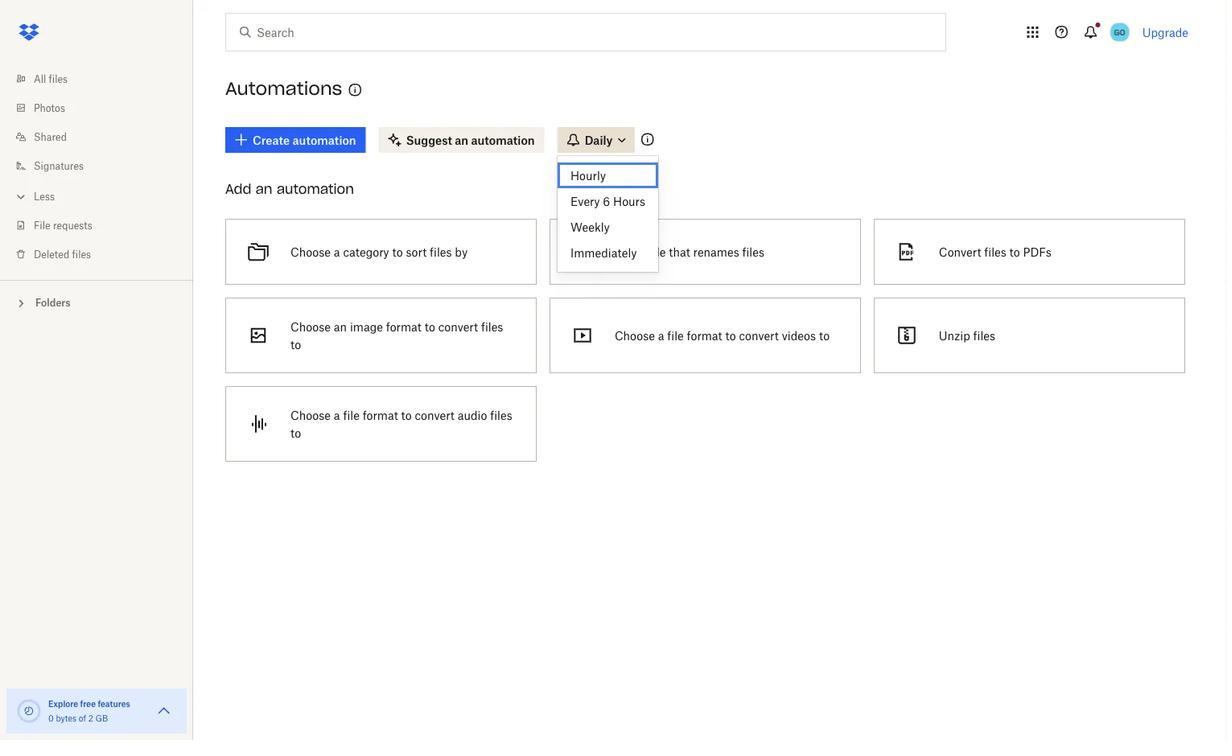 Task type: locate. For each thing, give the bounding box(es) containing it.
shared
[[34, 131, 67, 143]]

choose for choose a category to sort files by
[[291, 245, 331, 259]]

choose for choose a file format to convert audio files to
[[291, 408, 331, 422]]

photos
[[34, 102, 65, 114]]

file inside "button"
[[668, 329, 684, 342]]

dropbox image
[[13, 16, 45, 48]]

files inside choose a file format to convert audio files to
[[490, 408, 512, 422]]

convert left videos
[[739, 329, 779, 342]]

deleted files
[[34, 248, 91, 260]]

format inside "button"
[[687, 329, 723, 342]]

shared link
[[13, 122, 193, 151]]

explore free features 0 bytes of 2 gb
[[48, 699, 130, 724]]

convert inside 'choose an image format to convert files to'
[[438, 320, 478, 334]]

all files
[[34, 73, 68, 85]]

add an automation main content
[[219, 116, 1227, 741]]

choose a category to sort files by
[[291, 245, 468, 259]]

videos
[[782, 329, 816, 342]]

file
[[668, 329, 684, 342], [343, 408, 360, 422]]

choose a file format to convert audio files to button
[[219, 380, 543, 468]]

choose
[[291, 245, 331, 259], [291, 320, 331, 334], [615, 329, 655, 342], [291, 408, 331, 422]]

all files link
[[13, 64, 193, 93]]

all
[[34, 73, 46, 85]]

list
[[0, 55, 193, 280]]

a for choose a file format to convert audio files to
[[334, 408, 340, 422]]

6
[[603, 194, 610, 208]]

format inside 'choose an image format to convert files to'
[[386, 320, 422, 334]]

1 horizontal spatial an
[[334, 320, 347, 334]]

a inside "button"
[[658, 329, 664, 342]]

unzip
[[939, 329, 971, 342]]

choose a file format to convert videos to
[[615, 329, 830, 342]]

convert for files
[[438, 320, 478, 334]]

rule
[[646, 245, 666, 259]]

convert
[[438, 320, 478, 334], [739, 329, 779, 342], [415, 408, 455, 422]]

a for choose a file format to convert videos to
[[658, 329, 664, 342]]

features
[[98, 699, 130, 709]]

0 horizontal spatial an
[[256, 181, 273, 197]]

less image
[[13, 189, 29, 205]]

file inside choose a file format to convert audio files to
[[343, 408, 360, 422]]

convert left audio
[[415, 408, 455, 422]]

choose inside 'choose an image format to convert files to'
[[291, 320, 331, 334]]

files
[[49, 73, 68, 85], [430, 245, 452, 259], [743, 245, 765, 259], [985, 245, 1007, 259], [72, 248, 91, 260], [481, 320, 503, 334], [974, 329, 996, 342], [490, 408, 512, 422]]

0 vertical spatial file
[[668, 329, 684, 342]]

folders
[[35, 297, 70, 309]]

to
[[392, 245, 403, 259], [1010, 245, 1020, 259], [425, 320, 435, 334], [726, 329, 736, 342], [819, 329, 830, 342], [291, 338, 301, 351], [401, 408, 412, 422], [291, 426, 301, 440]]

format for files
[[386, 320, 422, 334]]

a inside button
[[334, 245, 340, 259]]

format inside choose a file format to convert audio files to
[[363, 408, 398, 422]]

add an automation
[[225, 181, 354, 197]]

an
[[256, 181, 273, 197], [334, 320, 347, 334]]

less
[[34, 190, 55, 202]]

choose for choose a file format to convert videos to
[[615, 329, 655, 342]]

category
[[343, 245, 389, 259]]

convert
[[939, 245, 982, 259]]

an right add at the top left of the page
[[256, 181, 273, 197]]

file for choose a file format to convert videos to
[[668, 329, 684, 342]]

choose a file format to convert videos to button
[[543, 291, 868, 380]]

an left image
[[334, 320, 347, 334]]

a inside 'button'
[[636, 245, 643, 259]]

1 vertical spatial file
[[343, 408, 360, 422]]

automation
[[277, 181, 354, 197]]

format for audio
[[363, 408, 398, 422]]

convert inside choose a file format to convert audio files to
[[415, 408, 455, 422]]

0
[[48, 714, 54, 724]]

requests
[[53, 219, 92, 231]]

bytes
[[56, 714, 77, 724]]

convert down by
[[438, 320, 478, 334]]

convert for videos
[[739, 329, 779, 342]]

format
[[386, 320, 422, 334], [687, 329, 723, 342], [363, 408, 398, 422]]

1 horizontal spatial file
[[668, 329, 684, 342]]

0 vertical spatial an
[[256, 181, 273, 197]]

deleted
[[34, 248, 69, 260]]

a
[[334, 245, 340, 259], [636, 245, 643, 259], [658, 329, 664, 342], [334, 408, 340, 422]]

file
[[34, 219, 50, 231]]

unzip files button
[[868, 291, 1192, 380]]

signatures link
[[13, 151, 193, 180]]

choose inside "button"
[[615, 329, 655, 342]]

1 vertical spatial an
[[334, 320, 347, 334]]

of
[[79, 714, 86, 724]]

files inside 'choose an image format to convert files to'
[[481, 320, 503, 334]]

set a rule that renames files button
[[543, 212, 868, 291]]

deleted files link
[[13, 240, 193, 269]]

folders button
[[0, 291, 193, 314]]

choose inside choose a file format to convert audio files to
[[291, 408, 331, 422]]

a inside choose a file format to convert audio files to
[[334, 408, 340, 422]]

file requests
[[34, 219, 92, 231]]

0 horizontal spatial file
[[343, 408, 360, 422]]

an inside 'choose an image format to convert files to'
[[334, 320, 347, 334]]

convert for audio
[[415, 408, 455, 422]]

convert inside "button"
[[739, 329, 779, 342]]

by
[[455, 245, 468, 259]]



Task type: describe. For each thing, give the bounding box(es) containing it.
convert files to pdfs
[[939, 245, 1052, 259]]

weekly
[[571, 220, 610, 234]]

an for choose
[[334, 320, 347, 334]]

every
[[571, 194, 600, 208]]

free
[[80, 699, 96, 709]]

photos link
[[13, 93, 193, 122]]

choose for choose an image format to convert files to
[[291, 320, 331, 334]]

hours
[[613, 194, 646, 208]]

files inside 'button'
[[743, 245, 765, 259]]

set a rule that renames files
[[615, 245, 765, 259]]

pdfs
[[1023, 245, 1052, 259]]

immediately
[[571, 246, 637, 260]]

click to watch a demo video image
[[346, 80, 365, 100]]

choose an image format to convert files to button
[[219, 291, 543, 380]]

2
[[88, 714, 93, 724]]

format for videos
[[687, 329, 723, 342]]

set
[[615, 245, 633, 259]]

list containing all files
[[0, 55, 193, 280]]

a for choose a category to sort files by
[[334, 245, 340, 259]]

unzip files
[[939, 329, 996, 342]]

that
[[669, 245, 690, 259]]

every 6 hours
[[571, 194, 646, 208]]

automations
[[225, 77, 342, 100]]

upgrade
[[1143, 25, 1189, 39]]

sort
[[406, 245, 427, 259]]

hourly
[[571, 169, 606, 182]]

an for add
[[256, 181, 273, 197]]

renames
[[693, 245, 739, 259]]

gb
[[95, 714, 108, 724]]

upgrade link
[[1143, 25, 1189, 39]]

quota usage element
[[16, 699, 42, 724]]

add
[[225, 181, 251, 197]]

choose a file format to convert audio files to
[[291, 408, 512, 440]]

convert files to pdfs button
[[868, 212, 1192, 291]]

file for choose a file format to convert audio files to
[[343, 408, 360, 422]]

signatures
[[34, 160, 84, 172]]

explore
[[48, 699, 78, 709]]

image
[[350, 320, 383, 334]]

a for set a rule that renames files
[[636, 245, 643, 259]]

audio
[[458, 408, 487, 422]]

choose a category to sort files by button
[[219, 212, 543, 291]]

file requests link
[[13, 211, 193, 240]]

choose an image format to convert files to
[[291, 320, 503, 351]]



Task type: vqa. For each thing, say whether or not it's contained in the screenshot.
format associated with files
yes



